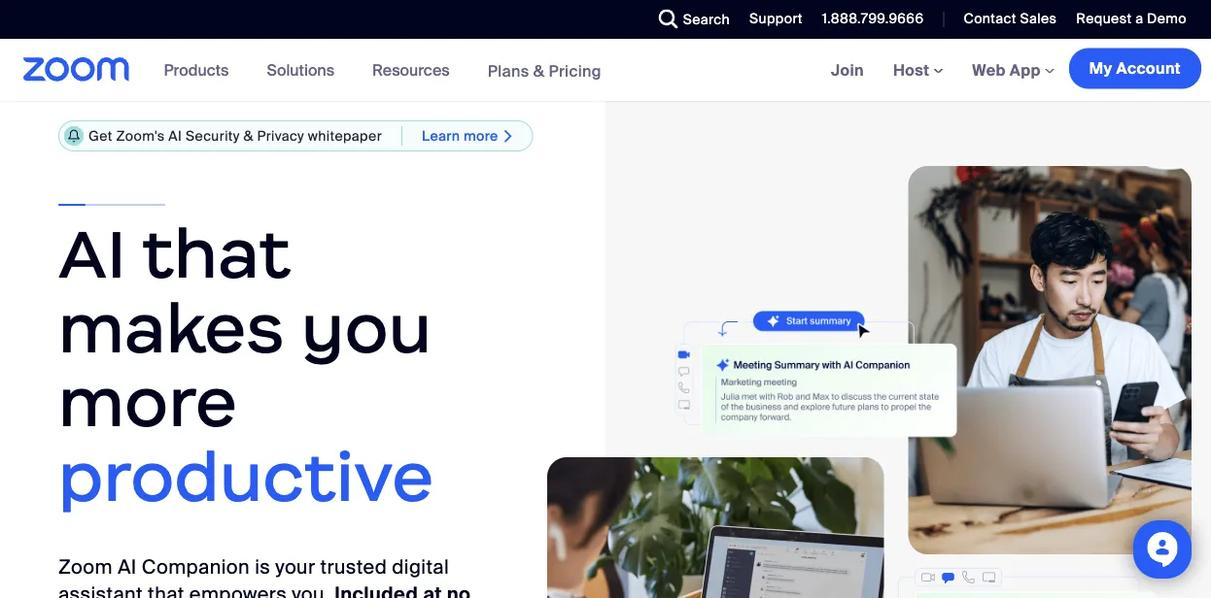 Task type: vqa. For each thing, say whether or not it's contained in the screenshot.
leftmost Show options icon
no



Task type: locate. For each thing, give the bounding box(es) containing it.
solutions
[[267, 60, 335, 80]]

join link
[[816, 39, 879, 101]]

plans
[[488, 61, 529, 81]]

contact sales link
[[949, 0, 1062, 39], [964, 10, 1057, 28]]

that
[[142, 211, 291, 296], [148, 583, 184, 599]]

web
[[973, 60, 1006, 80]]

my account
[[1090, 58, 1181, 79]]

1.888.799.9666 button
[[808, 0, 929, 39], [822, 10, 924, 28]]

1 horizontal spatial more
[[464, 127, 498, 145]]

my
[[1090, 58, 1113, 79]]

your
[[275, 555, 315, 580]]

request a demo link
[[1062, 0, 1211, 39], [1077, 10, 1187, 28]]

join
[[831, 60, 864, 80]]

support link
[[735, 0, 808, 39], [750, 10, 803, 28]]

1 vertical spatial more
[[58, 361, 237, 445]]

0 horizontal spatial &
[[244, 127, 253, 145]]

0 horizontal spatial more
[[58, 361, 237, 445]]

contact
[[964, 10, 1017, 28]]

1 vertical spatial ai
[[58, 211, 127, 296]]

my account link
[[1069, 48, 1202, 89]]

ai inside zoom ai companion is your trusted digital assistant that empowers you.
[[118, 555, 137, 580]]

1 vertical spatial &
[[244, 127, 253, 145]]

0 vertical spatial &
[[533, 61, 545, 81]]

ai
[[168, 127, 182, 145], [58, 211, 127, 296], [118, 555, 137, 580]]

empowers
[[189, 583, 287, 599]]

web app
[[973, 60, 1041, 80]]

zoom interface icon image
[[620, 312, 957, 448], [898, 568, 1157, 599]]

0 vertical spatial more
[[464, 127, 498, 145]]

request a demo
[[1077, 10, 1187, 28]]

products
[[164, 60, 229, 80]]

host
[[893, 60, 934, 80]]

resources
[[372, 60, 450, 80]]

0 vertical spatial that
[[142, 211, 291, 296]]

pricing
[[549, 61, 602, 81]]

app
[[1010, 60, 1041, 80]]

2 vertical spatial ai
[[118, 555, 137, 580]]

1 vertical spatial that
[[148, 583, 184, 599]]

host button
[[893, 60, 943, 80]]

& right plans
[[533, 61, 545, 81]]

banner
[[0, 39, 1211, 103]]

plans & pricing link
[[488, 61, 602, 81], [488, 61, 602, 81]]

0 vertical spatial ai
[[168, 127, 182, 145]]

account
[[1117, 58, 1181, 79]]

search
[[683, 10, 730, 28]]

support
[[750, 10, 803, 28]]

& inside the product information navigation
[[533, 61, 545, 81]]

1 horizontal spatial &
[[533, 61, 545, 81]]

makes
[[58, 286, 285, 371]]

a
[[1136, 10, 1144, 28]]

more
[[464, 127, 498, 145], [58, 361, 237, 445]]

& left privacy
[[244, 127, 253, 145]]

sales
[[1020, 10, 1057, 28]]

1.888.799.9666 button up join
[[808, 0, 929, 39]]

ai inside ai that makes you more
[[58, 211, 127, 296]]

resources button
[[372, 39, 458, 101]]

request
[[1077, 10, 1132, 28]]

&
[[533, 61, 545, 81], [244, 127, 253, 145]]

trusted
[[320, 555, 387, 580]]

ai that makes you more
[[58, 211, 432, 445]]

plans & pricing
[[488, 61, 602, 81]]

learn more
[[422, 127, 498, 145]]

learn
[[422, 127, 460, 145]]

that inside ai that makes you more
[[142, 211, 291, 296]]



Task type: describe. For each thing, give the bounding box(es) containing it.
companion
[[142, 555, 250, 580]]

that inside zoom ai companion is your trusted digital assistant that empowers you.
[[148, 583, 184, 599]]

zoom logo image
[[23, 57, 130, 82]]

contact sales
[[964, 10, 1057, 28]]

security
[[186, 127, 240, 145]]

solutions button
[[267, 39, 343, 101]]

right image
[[498, 128, 518, 144]]

assistant
[[58, 583, 143, 599]]

contact sales link up "web app" dropdown button
[[964, 10, 1057, 28]]

contact sales link up web app
[[949, 0, 1062, 39]]

you
[[301, 286, 432, 371]]

product information navigation
[[149, 39, 616, 103]]

demo
[[1147, 10, 1187, 28]]

zoom
[[58, 555, 113, 580]]

0 vertical spatial zoom interface icon image
[[620, 312, 957, 448]]

privacy
[[257, 127, 304, 145]]

zoom's
[[116, 127, 165, 145]]

whitepaper
[[308, 127, 382, 145]]

more inside ai that makes you more
[[58, 361, 237, 445]]

1 vertical spatial zoom interface icon image
[[898, 568, 1157, 599]]

products button
[[164, 39, 238, 101]]

you.
[[292, 583, 330, 599]]

zoom ai companion is your trusted digital assistant that empowers you.
[[58, 555, 449, 599]]

digital
[[392, 555, 449, 580]]

banner containing my account
[[0, 39, 1211, 103]]

get zoom's ai security & privacy whitepaper
[[88, 127, 382, 145]]

get
[[88, 127, 113, 145]]

web app button
[[973, 60, 1055, 80]]

1.888.799.9666 button up join link at top
[[822, 10, 924, 28]]

search button
[[644, 0, 735, 39]]

meetings navigation
[[816, 39, 1211, 103]]

productive
[[58, 435, 434, 520]]

1.888.799.9666
[[822, 10, 924, 28]]

is
[[255, 555, 270, 580]]



